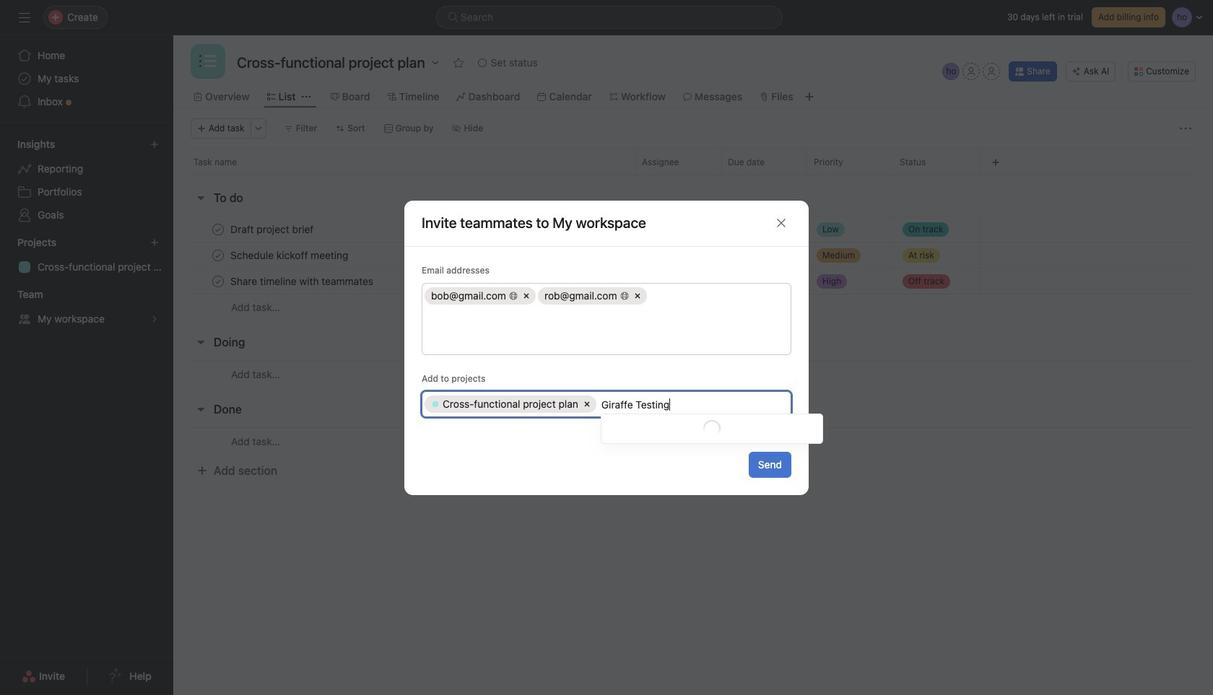 Task type: describe. For each thing, give the bounding box(es) containing it.
global element
[[0, 35, 173, 122]]

header to do tree grid
[[173, 216, 1214, 321]]

mark complete image for mark complete option within the share timeline with teammates cell
[[209, 273, 227, 290]]

add to starred image
[[453, 57, 464, 69]]

share timeline with teammates cell
[[173, 268, 636, 295]]

1 collapse task list for this group image from the top
[[195, 192, 207, 204]]

Task name text field
[[228, 222, 318, 237]]

mark complete checkbox for share timeline with teammates cell
[[209, 273, 227, 290]]

schedule kickoff meeting cell
[[173, 242, 636, 269]]

task name text field for mark complete option in schedule kickoff meeting cell
[[228, 248, 353, 263]]

draft project brief cell
[[173, 216, 636, 243]]

mark complete image for mark complete option in schedule kickoff meeting cell
[[209, 247, 227, 264]]

collapse task list for this group image
[[195, 337, 207, 348]]



Task type: vqa. For each thing, say whether or not it's contained in the screenshot.
rightmost Clear due date icon
no



Task type: locate. For each thing, give the bounding box(es) containing it.
1 vertical spatial task name text field
[[228, 274, 378, 289]]

1 vertical spatial mark complete image
[[209, 273, 227, 290]]

collapse task list for this group image
[[195, 192, 207, 204], [195, 404, 207, 415]]

2 mark complete image from the top
[[209, 273, 227, 290]]

2 task name text field from the top
[[228, 274, 378, 289]]

cell
[[425, 287, 536, 304], [538, 287, 647, 304], [649, 287, 787, 304], [425, 395, 597, 413]]

1 task name text field from the top
[[228, 248, 353, 263]]

row
[[173, 149, 1214, 176], [191, 175, 1196, 176], [173, 216, 1214, 243], [173, 242, 1214, 269], [173, 268, 1214, 295], [423, 284, 791, 308], [173, 294, 1214, 321], [173, 360, 1214, 388], [423, 392, 791, 416], [173, 428, 1214, 455]]

1 vertical spatial mark complete checkbox
[[209, 273, 227, 290]]

Mark complete checkbox
[[209, 247, 227, 264], [209, 273, 227, 290]]

manage project members image
[[943, 63, 960, 80]]

None text field
[[602, 395, 784, 413]]

add field image
[[992, 158, 1000, 167]]

insights element
[[0, 131, 173, 230]]

list image
[[199, 53, 217, 70]]

mark complete image inside schedule kickoff meeting cell
[[209, 247, 227, 264]]

mark complete checkbox inside share timeline with teammates cell
[[209, 273, 227, 290]]

0 vertical spatial task name text field
[[228, 248, 353, 263]]

dialog
[[405, 200, 809, 495]]

0 vertical spatial mark complete checkbox
[[209, 247, 227, 264]]

teams element
[[0, 282, 173, 334]]

2 mark complete checkbox from the top
[[209, 273, 227, 290]]

mark complete checkbox inside schedule kickoff meeting cell
[[209, 247, 227, 264]]

projects element
[[0, 230, 173, 282]]

task name text field inside share timeline with teammates cell
[[228, 274, 378, 289]]

list box
[[436, 6, 783, 29]]

Mark complete checkbox
[[209, 221, 227, 238]]

mark complete checkbox for schedule kickoff meeting cell in the top of the page
[[209, 247, 227, 264]]

0 vertical spatial collapse task list for this group image
[[195, 192, 207, 204]]

0 vertical spatial mark complete image
[[209, 247, 227, 264]]

close this dialog image
[[776, 217, 787, 229]]

mark complete image
[[209, 247, 227, 264], [209, 273, 227, 290]]

mark complete image inside share timeline with teammates cell
[[209, 273, 227, 290]]

task name text field inside schedule kickoff meeting cell
[[228, 248, 353, 263]]

1 mark complete checkbox from the top
[[209, 247, 227, 264]]

2 collapse task list for this group image from the top
[[195, 404, 207, 415]]

mark complete image
[[209, 221, 227, 238]]

1 vertical spatial collapse task list for this group image
[[195, 404, 207, 415]]

1 mark complete image from the top
[[209, 247, 227, 264]]

Task name text field
[[228, 248, 353, 263], [228, 274, 378, 289]]

hide sidebar image
[[19, 12, 30, 23]]

task name text field for mark complete option within the share timeline with teammates cell
[[228, 274, 378, 289]]



